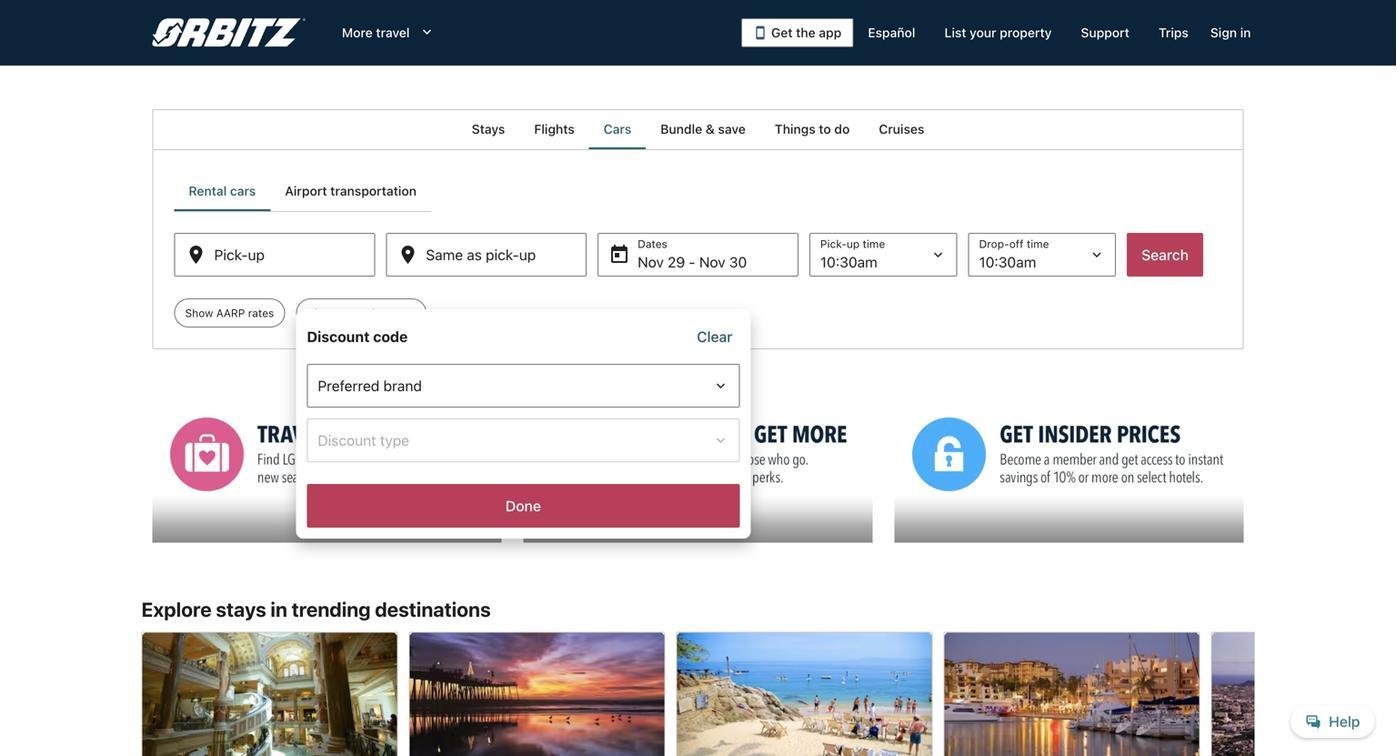 Task type: describe. For each thing, give the bounding box(es) containing it.
things
[[775, 121, 816, 137]]

rental cars
[[189, 183, 256, 198]]

show
[[185, 307, 213, 319]]

rental cars link
[[174, 171, 271, 211]]

search button
[[1128, 233, 1204, 277]]

discount for discount code
[[307, 328, 370, 345]]

clear
[[697, 328, 733, 345]]

more travel
[[342, 25, 410, 40]]

clear button
[[690, 320, 740, 353]]

show aarp rates
[[185, 307, 274, 319]]

cruises
[[879, 121, 925, 137]]

discount codes button
[[296, 298, 427, 328]]

explore stays in trending destinations
[[142, 598, 491, 621]]

in inside main content
[[271, 598, 287, 621]]

get the app
[[772, 25, 842, 40]]

nov 29 - nov 30 button
[[598, 233, 799, 277]]

in inside dropdown button
[[1241, 25, 1252, 40]]

support link
[[1067, 16, 1145, 49]]

show next card image
[[1244, 723, 1266, 745]]

list your property
[[945, 25, 1052, 40]]

1 opens in a new window image from the left
[[152, 393, 168, 410]]

explore
[[142, 598, 212, 621]]

transportation
[[331, 183, 417, 198]]

stays
[[472, 121, 505, 137]]

support
[[1082, 25, 1130, 40]]

done button
[[307, 484, 740, 528]]

opens in a new window image
[[894, 393, 910, 410]]

search
[[1142, 246, 1189, 263]]

las vegas featuring interior views image
[[142, 632, 398, 756]]

trending
[[292, 598, 371, 621]]

airport transportation
[[285, 183, 417, 198]]

more travel button
[[328, 16, 450, 49]]

show previous card image
[[131, 723, 152, 745]]

-
[[689, 253, 696, 271]]

cars
[[230, 183, 256, 198]]

more
[[342, 25, 373, 40]]

app
[[819, 25, 842, 40]]

codes
[[356, 307, 387, 319]]

2 nov from the left
[[700, 253, 726, 271]]

done
[[506, 497, 541, 515]]

marina cabo san lucas which includes a marina, a coastal town and night scenes image
[[944, 632, 1201, 756]]

bundle & save link
[[646, 109, 761, 149]]

español
[[868, 25, 916, 40]]

airport transportation link
[[271, 171, 431, 211]]

cruises link
[[865, 109, 939, 149]]

pismo beach featuring a sunset, views and tropical scenes image
[[409, 632, 666, 756]]

save
[[718, 121, 746, 137]]

cars link
[[589, 109, 646, 149]]

tab list containing stays
[[152, 109, 1244, 149]]

stays link
[[457, 109, 520, 149]]

do
[[835, 121, 850, 137]]

things to do
[[775, 121, 850, 137]]



Task type: locate. For each thing, give the bounding box(es) containing it.
bundle
[[661, 121, 703, 137]]

0 vertical spatial tab list
[[152, 109, 1244, 149]]

airport
[[285, 183, 327, 198]]

trips link
[[1145, 16, 1204, 49]]

sign
[[1211, 25, 1238, 40]]

discount
[[307, 307, 353, 319], [307, 328, 370, 345]]

discount down discount codes
[[307, 328, 370, 345]]

0 vertical spatial in
[[1241, 25, 1252, 40]]

2 discount from the top
[[307, 328, 370, 345]]

bundle & save
[[661, 121, 746, 137]]

discount up discount code on the top of page
[[307, 307, 353, 319]]

1 discount from the top
[[307, 307, 353, 319]]

30
[[730, 253, 747, 271]]

list
[[945, 25, 967, 40]]

sign in button
[[1204, 16, 1259, 49]]

opens in a new window image
[[152, 393, 168, 410], [523, 393, 539, 410]]

property
[[1000, 25, 1052, 40]]

aarp
[[216, 307, 245, 319]]

0 horizontal spatial nov
[[638, 253, 664, 271]]

in right sign
[[1241, 25, 1252, 40]]

download the app button image
[[753, 25, 768, 40]]

travel
[[376, 25, 410, 40]]

sign in
[[1211, 25, 1252, 40]]

0 horizontal spatial opens in a new window image
[[152, 393, 168, 410]]

in right stays
[[271, 598, 287, 621]]

nov
[[638, 253, 664, 271], [700, 253, 726, 271]]

nov 29 - nov 30
[[638, 253, 747, 271]]

your
[[970, 25, 997, 40]]

tab list containing rental cars
[[174, 171, 431, 211]]

1 horizontal spatial opens in a new window image
[[523, 393, 539, 410]]

2 opens in a new window image from the left
[[523, 393, 539, 410]]

1 horizontal spatial nov
[[700, 253, 726, 271]]

puerto vallarta showing a beach, general coastal views and kayaking or canoeing image
[[677, 632, 933, 756]]

in
[[1241, 25, 1252, 40], [271, 598, 287, 621]]

orbitz logo image
[[152, 18, 306, 47]]

code
[[373, 328, 408, 345]]

the
[[796, 25, 816, 40]]

1 vertical spatial tab list
[[174, 171, 431, 211]]

tab list
[[152, 109, 1244, 149], [174, 171, 431, 211]]

discount code
[[307, 328, 408, 345]]

discount for discount codes
[[307, 307, 353, 319]]

nov right -
[[700, 253, 726, 271]]

nov left "29"
[[638, 253, 664, 271]]

discount codes
[[307, 307, 387, 319]]

trips
[[1159, 25, 1189, 40]]

list your property link
[[930, 16, 1067, 49]]

&
[[706, 121, 715, 137]]

explore stays in trending destinations main content
[[0, 109, 1397, 756]]

cars
[[604, 121, 632, 137]]

stays
[[216, 598, 266, 621]]

rental
[[189, 183, 227, 198]]

discount inside button
[[307, 307, 353, 319]]

1 horizontal spatial in
[[1241, 25, 1252, 40]]

get
[[772, 25, 793, 40]]

rates
[[248, 307, 274, 319]]

español button
[[854, 16, 930, 49]]

0 vertical spatial discount
[[307, 307, 353, 319]]

flights link
[[520, 109, 589, 149]]

1 nov from the left
[[638, 253, 664, 271]]

destinations
[[375, 598, 491, 621]]

29
[[668, 253, 685, 271]]

get the app link
[[742, 18, 854, 47]]

0 horizontal spatial in
[[271, 598, 287, 621]]

to
[[819, 121, 832, 137]]

flights
[[534, 121, 575, 137]]

things to do link
[[761, 109, 865, 149]]

1 vertical spatial discount
[[307, 328, 370, 345]]

1 vertical spatial in
[[271, 598, 287, 621]]



Task type: vqa. For each thing, say whether or not it's contained in the screenshot.
1st small icon from right
no



